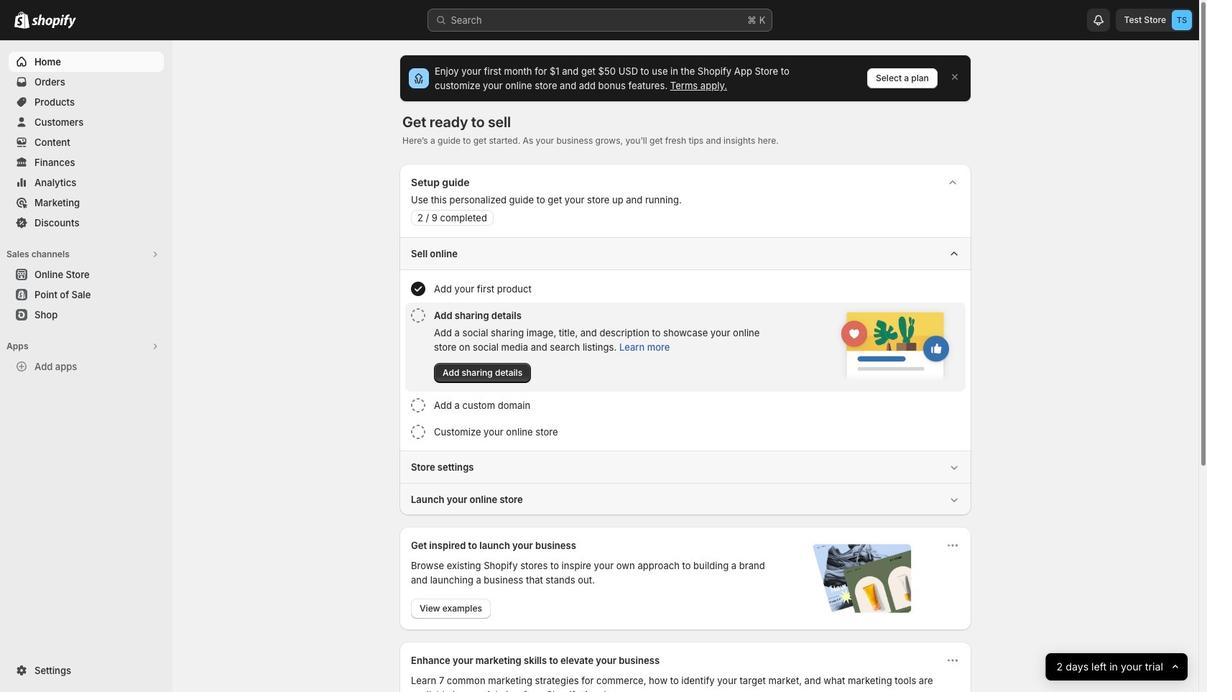 Task type: locate. For each thing, give the bounding box(es) containing it.
mark add a custom domain as done image
[[411, 398, 426, 413]]

setup guide region
[[400, 164, 972, 515]]

customize your online store group
[[405, 419, 966, 445]]

add a custom domain group
[[405, 392, 966, 418]]

1 horizontal spatial shopify image
[[32, 14, 76, 29]]

shopify image
[[14, 12, 29, 29], [32, 14, 76, 29]]



Task type: vqa. For each thing, say whether or not it's contained in the screenshot.
Mark Add A Custom Domain As Done image
yes



Task type: describe. For each thing, give the bounding box(es) containing it.
0 horizontal spatial shopify image
[[14, 12, 29, 29]]

test store image
[[1172, 10, 1192, 30]]

sell online group
[[400, 237, 972, 451]]

add your first product group
[[405, 276, 966, 302]]

guide categories group
[[400, 237, 972, 515]]

mark add sharing details as done image
[[411, 308, 426, 323]]

mark customize your online store as done image
[[411, 425, 426, 439]]

add sharing details group
[[405, 303, 966, 392]]

mark add your first product as not done image
[[411, 282, 426, 296]]



